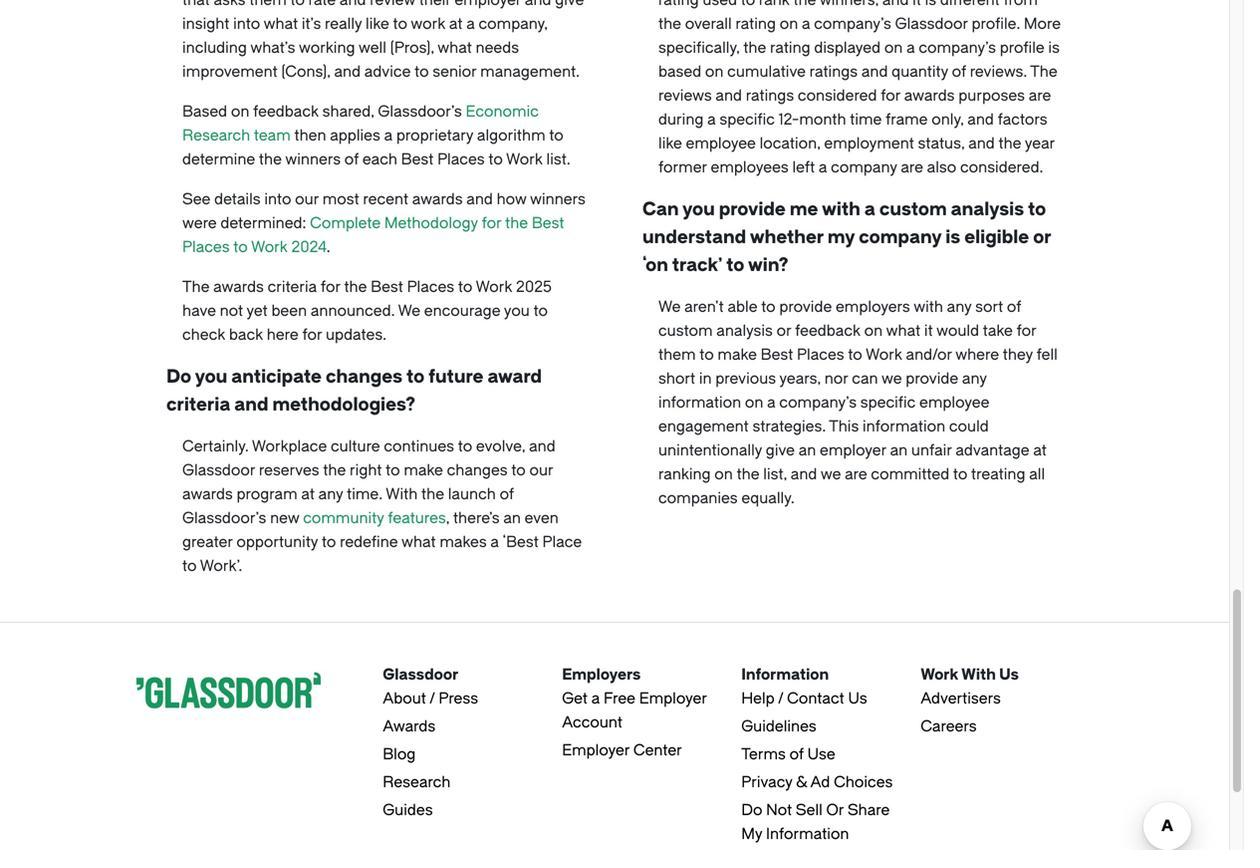 Task type: describe. For each thing, give the bounding box(es) containing it.
community
[[303, 509, 384, 527]]

work inside we aren't able to provide employers with any sort of custom analysis or feedback on what it would take for them to make best places to work and/or where they fell short in previous years, nor can we provide any information on a company's specific employee engagement strategies. this information could unintentionally give an employer an unfair advantage at ranking on the list, and we are committed to treating all companies equally.
[[866, 346, 903, 364]]

/ for about
[[430, 690, 435, 708]]

&
[[797, 773, 808, 791]]

0 vertical spatial employer
[[640, 690, 707, 708]]

you inside the awards criteria for the best places to work 2025 have not yet been announced. we encourage you to check back here for updates.
[[504, 302, 530, 320]]

features
[[388, 509, 446, 527]]

updates.
[[326, 326, 387, 344]]

on right based
[[231, 103, 250, 121]]

my
[[828, 227, 855, 248]]

2 vertical spatial provide
[[906, 370, 959, 388]]

to left "treating"
[[954, 465, 968, 483]]

glassdoor logo element
[[137, 663, 321, 725]]

employer inside we aren't able to provide employers with any sort of custom analysis or feedback on what it would take for them to make best places to work and/or where they fell short in previous years, nor can we provide any information on a company's specific employee engagement strategies. this information could unintentionally give an employer an unfair advantage at ranking on the list, and we are committed to treating all companies equally.
[[820, 442, 887, 459]]

where
[[956, 346, 1000, 364]]

give inside we aren't able to provide employers with any sort of custom analysis or feedback on what it would take for them to make best places to work and/or where they fell short in previous years, nor can we provide any information on a company's specific employee engagement strategies. this information could unintentionally give an employer an unfair advantage at ranking on the list, and we are committed to treating all companies equally.
[[766, 442, 795, 459]]

to up it's
[[291, 0, 305, 9]]

unintentionally
[[659, 442, 763, 459]]

any inside the certainly. workplace culture continues to evolve, and glassdoor reserves the right to make changes to our awards program at any time. with the launch of glassdoor's new
[[319, 485, 343, 503]]

and up really
[[340, 0, 366, 9]]

not
[[767, 801, 793, 819]]

best inside the awards criteria for the best places to work 2025 have not yet been announced. we encourage you to check back here for updates.
[[371, 278, 404, 296]]

evolve,
[[476, 438, 526, 455]]

to up encourage
[[458, 278, 473, 296]]

of inside we aren't able to provide employers with any sort of custom analysis or feedback on what it would take for them to make best places to work and/or where they fell short in previous years, nor can we provide any information on a company's specific employee engagement strategies. this information could unintentionally give an employer an unfair advantage at ranking on the list, and we are committed to treating all companies equally.
[[1008, 298, 1022, 316]]

we inside the awards criteria for the best places to work 2025 have not yet been announced. we encourage you to check back here for updates.
[[398, 302, 421, 320]]

0 horizontal spatial information
[[659, 394, 742, 412]]

including
[[182, 39, 247, 57]]

0 horizontal spatial feedback
[[253, 103, 319, 121]]

awards inside see details into our most recent awards and how winners were determined:
[[412, 190, 463, 208]]

a inside we aren't able to provide employers with any sort of custom analysis or feedback on what it would take for them to make best places to work and/or where they fell short in previous years, nor can we provide any information on a company's specific employee engagement strategies. this information could unintentionally give an employer an unfair advantage at ranking on the list, and we are committed to treating all companies equally.
[[768, 394, 776, 412]]

1 horizontal spatial an
[[799, 442, 817, 459]]

determine
[[182, 150, 255, 168]]

0 vertical spatial information
[[742, 666, 829, 684]]

company
[[859, 227, 942, 248]]

1 vertical spatial information
[[766, 825, 850, 843]]

with inside the certainly. workplace culture continues to evolve, and glassdoor reserves the right to make changes to our awards program at any time. with the launch of glassdoor's new
[[386, 485, 418, 503]]

work inside then applies a proprietary algorithm to determine the winners of each best places to work list.
[[506, 150, 543, 168]]

that
[[182, 0, 210, 9]]

us inside work with us advertisers careers
[[1000, 666, 1019, 684]]

list,
[[764, 465, 787, 483]]

what up senior
[[438, 39, 472, 57]]

to inside complete methodology for the best places to work 2024
[[234, 238, 248, 256]]

here
[[267, 326, 299, 344]]

announced.
[[311, 302, 395, 320]]

2 horizontal spatial an
[[891, 442, 908, 459]]

algorithm
[[477, 127, 546, 145]]

best inside then applies a proprietary algorithm to determine the winners of each best places to work list.
[[401, 150, 434, 168]]

ad
[[811, 773, 831, 791]]

sell
[[796, 801, 823, 819]]

see
[[182, 190, 211, 208]]

advantage
[[956, 442, 1030, 459]]

1 horizontal spatial we
[[882, 370, 903, 388]]

to up eligible
[[1029, 199, 1047, 220]]

to right the right
[[386, 461, 400, 479]]

how
[[497, 190, 527, 208]]

encourage
[[424, 302, 501, 320]]

terms of use link
[[742, 746, 836, 763]]

opportunity
[[237, 533, 318, 551]]

rate
[[309, 0, 336, 9]]

to left evolve,
[[458, 438, 473, 455]]

aren't
[[685, 298, 724, 316]]

terms
[[742, 746, 786, 763]]

center
[[634, 742, 683, 759]]

do inside information help / contact us guidelines terms of use privacy & ad choices do not sell or share my information
[[742, 801, 763, 819]]

treating
[[972, 465, 1026, 483]]

advertisers
[[921, 690, 1001, 708]]

give inside "that asks them to rate and review their employer and give insight into what it's really like to work at a company, including what's working well (pros), what needs improvement (cons), and advice to senior management."
[[555, 0, 584, 9]]

what's
[[250, 39, 296, 57]]

or inside can you provide me with a custom analysis to understand whether my company is eligible or 'on track' to win?
[[1034, 227, 1052, 248]]

or
[[827, 801, 844, 819]]

/ for help
[[778, 690, 784, 708]]

eligible
[[965, 227, 1030, 248]]

work'.
[[200, 557, 242, 575]]

to up in
[[700, 346, 714, 364]]

employer center link
[[562, 742, 683, 759]]

needs
[[476, 39, 519, 57]]

to up the "list."
[[550, 127, 564, 145]]

nor
[[825, 370, 849, 388]]

research inside glassdoor about / press awards blog research guides
[[383, 773, 451, 791]]

about
[[383, 690, 426, 708]]

work inside work with us advertisers careers
[[921, 666, 959, 684]]

are
[[845, 465, 868, 483]]

on down unintentionally
[[715, 465, 733, 483]]

economic research team link
[[182, 103, 539, 145]]

changes inside the certainly. workplace culture continues to evolve, and glassdoor reserves the right to make changes to our awards program at any time. with the launch of glassdoor's new
[[447, 461, 508, 479]]

a inside can you provide me with a custom analysis to understand whether my company is eligible or 'on track' to win?
[[865, 199, 876, 220]]

we inside we aren't able to provide employers with any sort of custom analysis or feedback on what it would take for them to make best places to work and/or where they fell short in previous years, nor can we provide any information on a company's specific employee engagement strategies. this information could unintentionally give an employer an unfair advantage at ranking on the list, and we are committed to treating all companies equally.
[[659, 298, 681, 316]]

the awards criteria for the best places to work 2025 have not yet been announced. we encourage you to check back here for updates.
[[182, 278, 552, 344]]

changes inside do you anticipate changes to future award criteria and methodologies?
[[326, 366, 403, 387]]

the up the features
[[422, 485, 445, 503]]

do inside do you anticipate changes to future award criteria and methodologies?
[[166, 366, 191, 387]]

account
[[562, 714, 623, 732]]

and/or
[[906, 346, 953, 364]]

complete
[[310, 214, 381, 232]]

or inside we aren't able to provide employers with any sort of custom analysis or feedback on what it would take for them to make best places to work and/or where they fell short in previous years, nor can we provide any information on a company's specific employee engagement strategies. this information could unintentionally give an employer an unfair advantage at ranking on the list, and we are committed to treating all companies equally.
[[777, 322, 792, 340]]

can
[[852, 370, 879, 388]]

places inside the awards criteria for the best places to work 2025 have not yet been announced. we encourage you to check back here for updates.
[[407, 278, 455, 296]]

do not sell or share my information link
[[742, 801, 890, 843]]

and inside see details into our most recent awards and how winners were determined:
[[467, 190, 493, 208]]

guides
[[383, 801, 433, 819]]

contact
[[787, 690, 845, 708]]

it's
[[302, 15, 321, 33]]

methodologies?
[[273, 394, 416, 415]]

employer inside "that asks them to rate and review their employer and give insight into what it's really like to work at a company, including what's working well (pros), what needs improvement (cons), and advice to senior management."
[[455, 0, 521, 9]]

check
[[182, 326, 225, 344]]

the left the right
[[323, 461, 346, 479]]

provide inside can you provide me with a custom analysis to understand whether my company is eligible or 'on track' to win?
[[719, 199, 786, 220]]

ranking
[[659, 465, 711, 483]]

able
[[728, 298, 758, 316]]

equally.
[[742, 489, 795, 507]]

based on feedback shared, glassdoor's
[[182, 103, 466, 121]]

places inside then applies a proprietary algorithm to determine the winners of each best places to work list.
[[438, 150, 485, 168]]

the inside we aren't able to provide employers with any sort of custom analysis or feedback on what it would take for them to make best places to work and/or where they fell short in previous years, nor can we provide any information on a company's specific employee engagement strategies. this information could unintentionally give an employer an unfair advantage at ranking on the list, and we are committed to treating all companies equally.
[[737, 465, 760, 483]]

workplace
[[252, 438, 327, 455]]

specific
[[861, 394, 916, 412]]

for inside complete methodology for the best places to work 2024
[[482, 214, 502, 232]]

a inside then applies a proprietary algorithm to determine the winners of each best places to work list.
[[384, 127, 393, 145]]

them inside "that asks them to rate and review their employer and give insight into what it's really like to work at a company, including what's working well (pros), what needs improvement (cons), and advice to senior management."
[[249, 0, 287, 9]]

work inside the awards criteria for the best places to work 2025 have not yet been announced. we encourage you to check back here for updates.
[[476, 278, 513, 296]]

, there's an even greater opportunity to redefine what makes a 'best place to work'.
[[182, 509, 582, 575]]

a inside "that asks them to rate and review their employer and give insight into what it's really like to work at a company, including what's working well (pros), what needs improvement (cons), and advice to senior management."
[[467, 15, 475, 33]]

to down 2025
[[534, 302, 548, 320]]

strategies.
[[753, 418, 826, 436]]

to right able
[[762, 298, 776, 316]]

engagement
[[659, 418, 749, 436]]

that asks them to rate and review their employer and give insight into what it's really like to work at a company, including what's working well (pros), what needs improvement (cons), and advice to senior management.
[[182, 0, 584, 81]]

research link
[[383, 773, 451, 791]]

1 vertical spatial provide
[[780, 298, 832, 316]]

committed
[[872, 465, 950, 483]]

information help / contact us guidelines terms of use privacy & ad choices do not sell or share my information
[[742, 666, 893, 843]]

determined:
[[221, 214, 306, 232]]

them inside we aren't able to provide employers with any sort of custom analysis or feedback on what it would take for them to make best places to work and/or where they fell short in previous years, nor can we provide any information on a company's specific employee engagement strategies. this information could unintentionally give an employer an unfair advantage at ranking on the list, and we are committed to treating all companies equally.
[[659, 346, 696, 364]]

feedback inside we aren't able to provide employers with any sort of custom analysis or feedback on what it would take for them to make best places to work and/or where they fell short in previous years, nor can we provide any information on a company's specific employee engagement strategies. this information could unintentionally give an employer an unfair advantage at ranking on the list, and we are committed to treating all companies equally.
[[795, 322, 861, 340]]

back
[[229, 326, 263, 344]]

to down evolve,
[[512, 461, 526, 479]]

to down algorithm
[[489, 150, 503, 168]]

would
[[937, 322, 980, 340]]

guidelines
[[742, 718, 817, 736]]

what up what's
[[264, 15, 298, 33]]

awards inside the awards criteria for the best places to work 2025 have not yet been announced. we encourage you to check back here for updates.
[[213, 278, 264, 296]]

awards inside the certainly. workplace culture continues to evolve, and glassdoor reserves the right to make changes to our awards program at any time. with the launch of glassdoor's new
[[182, 485, 233, 503]]

careers link
[[921, 718, 977, 736]]

asks
[[214, 0, 246, 9]]

working
[[299, 39, 355, 57]]

get a free employer account link
[[562, 690, 707, 732]]

and up company,
[[525, 0, 552, 9]]

at inside the certainly. workplace culture continues to evolve, and glassdoor reserves the right to make changes to our awards program at any time. with the launch of glassdoor's new
[[301, 485, 315, 503]]

well
[[359, 39, 387, 57]]

blog
[[383, 746, 416, 763]]

unfair
[[912, 442, 952, 459]]

to down community
[[322, 533, 336, 551]]

redefine
[[340, 533, 398, 551]]

management.
[[481, 63, 580, 81]]

methodology
[[385, 214, 478, 232]]

blog link
[[383, 746, 416, 763]]



Task type: vqa. For each thing, say whether or not it's contained in the screenshot.
LLC.
no



Task type: locate. For each thing, give the bounding box(es) containing it.
we left are
[[821, 465, 842, 483]]

you for can you provide me with a custom analysis to understand whether my company is eligible or 'on track' to win?
[[683, 199, 715, 220]]

glassdoor logo image
[[137, 663, 321, 718]]

and right evolve,
[[529, 438, 556, 455]]

future
[[429, 366, 484, 387]]

and down working
[[334, 63, 361, 81]]

criteria up been
[[268, 278, 317, 296]]

what down the features
[[402, 533, 436, 551]]

them up short
[[659, 346, 696, 364]]

with up it
[[914, 298, 944, 316]]

1 vertical spatial give
[[766, 442, 795, 459]]

places up encourage
[[407, 278, 455, 296]]

employer
[[455, 0, 521, 9], [820, 442, 887, 459]]

1 vertical spatial awards
[[213, 278, 264, 296]]

we left encourage
[[398, 302, 421, 320]]

a right get on the bottom of the page
[[592, 690, 600, 708]]

short
[[659, 370, 696, 388]]

0 horizontal spatial give
[[555, 0, 584, 9]]

to down (pros),
[[415, 63, 429, 81]]

each
[[363, 150, 398, 168]]

1 vertical spatial criteria
[[166, 394, 231, 415]]

1 vertical spatial do
[[742, 801, 763, 819]]

1 horizontal spatial winners
[[530, 190, 586, 208]]

0 horizontal spatial us
[[849, 690, 868, 708]]

with up the my
[[822, 199, 861, 220]]

the up announced.
[[344, 278, 367, 296]]

0 horizontal spatial /
[[430, 690, 435, 708]]

.
[[327, 238, 331, 256]]

in
[[700, 370, 712, 388]]

on down employers
[[865, 322, 883, 340]]

for up announced.
[[321, 278, 341, 296]]

with inside can you provide me with a custom analysis to understand whether my company is eligible or 'on track' to win?
[[822, 199, 861, 220]]

0 horizontal spatial analysis
[[717, 322, 773, 340]]

awards link
[[383, 718, 436, 736]]

an inside , there's an even greater opportunity to redefine what makes a 'best place to work'.
[[504, 509, 521, 527]]

to
[[291, 0, 305, 9], [393, 15, 408, 33], [415, 63, 429, 81], [550, 127, 564, 145], [489, 150, 503, 168], [1029, 199, 1047, 220], [234, 238, 248, 256], [727, 255, 745, 276], [458, 278, 473, 296], [762, 298, 776, 316], [534, 302, 548, 320], [700, 346, 714, 364], [849, 346, 863, 364], [407, 366, 425, 387], [458, 438, 473, 455], [386, 461, 400, 479], [512, 461, 526, 479], [954, 465, 968, 483], [322, 533, 336, 551], [182, 557, 197, 575]]

0 horizontal spatial you
[[195, 366, 228, 387]]

economic research team
[[182, 103, 539, 145]]

0 vertical spatial any
[[947, 298, 972, 316]]

our inside see details into our most recent awards and how winners were determined:
[[295, 190, 319, 208]]

of down applies
[[345, 150, 359, 168]]

at inside we aren't able to provide employers with any sort of custom analysis or feedback on what it would take for them to make best places to work and/or where they fell short in previous years, nor can we provide any information on a company's specific employee engagement strategies. this information could unintentionally give an employer an unfair advantage at ranking on the list, and we are committed to treating all companies equally.
[[1034, 442, 1047, 459]]

best inside complete methodology for the best places to work 2024
[[532, 214, 565, 232]]

0 vertical spatial with
[[822, 199, 861, 220]]

glassdoor inside glassdoor about / press awards blog research guides
[[383, 666, 459, 684]]

0 vertical spatial awards
[[412, 190, 463, 208]]

into inside see details into our most recent awards and how winners were determined:
[[264, 190, 291, 208]]

1 horizontal spatial glassdoor
[[383, 666, 459, 684]]

into inside "that asks them to rate and review their employer and give insight into what it's really like to work at a company, including what's working well (pros), what needs improvement (cons), and advice to senior management."
[[233, 15, 260, 33]]

2025
[[516, 278, 552, 296]]

to down the greater
[[182, 557, 197, 575]]

1 horizontal spatial do
[[742, 801, 763, 819]]

1 horizontal spatial us
[[1000, 666, 1019, 684]]

of inside then applies a proprietary algorithm to determine the winners of each best places to work list.
[[345, 150, 359, 168]]

information down sell
[[766, 825, 850, 843]]

1 horizontal spatial into
[[264, 190, 291, 208]]

their
[[419, 0, 451, 9]]

0 horizontal spatial with
[[386, 485, 418, 503]]

work inside complete methodology for the best places to work 2024
[[251, 238, 288, 256]]

0 horizontal spatial them
[[249, 0, 287, 9]]

with inside we aren't able to provide employers with any sort of custom analysis or feedback on what it would take for them to make best places to work and/or where they fell short in previous years, nor can we provide any information on a company's specific employee engagement strategies. this information could unintentionally give an employer an unfair advantage at ranking on the list, and we are committed to treating all companies equally.
[[914, 298, 944, 316]]

a up strategies.
[[768, 394, 776, 412]]

of inside the certainly. workplace culture continues to evolve, and glassdoor reserves the right to make changes to our awards program at any time. with the launch of glassdoor's new
[[500, 485, 514, 503]]

/ inside glassdoor about / press awards blog research guides
[[430, 690, 435, 708]]

1 vertical spatial glassdoor's
[[182, 509, 266, 527]]

for down how
[[482, 214, 502, 232]]

the inside complete methodology for the best places to work 2024
[[505, 214, 528, 232]]

2 / from the left
[[778, 690, 784, 708]]

and inside do you anticipate changes to future award criteria and methodologies?
[[235, 394, 269, 415]]

glassdoor
[[182, 461, 255, 479], [383, 666, 459, 684]]

1 horizontal spatial changes
[[447, 461, 508, 479]]

help / contact us link
[[742, 690, 868, 708]]

new
[[270, 509, 299, 527]]

information up the engagement
[[659, 394, 742, 412]]

work
[[411, 15, 446, 33]]

share
[[848, 801, 890, 819]]

to down review
[[393, 15, 408, 33]]

research inside economic research team
[[182, 127, 250, 145]]

provide down the 'and/or' on the right top of the page
[[906, 370, 959, 388]]

2024
[[291, 238, 327, 256]]

employers
[[836, 298, 911, 316]]

work down algorithm
[[506, 150, 543, 168]]

insight
[[182, 15, 230, 33]]

we
[[659, 298, 681, 316], [398, 302, 421, 320]]

1 vertical spatial employer
[[820, 442, 887, 459]]

review
[[370, 0, 416, 9]]

0 vertical spatial with
[[386, 485, 418, 503]]

criteria inside the awards criteria for the best places to work 2025 have not yet been announced. we encourage you to check back here for updates.
[[268, 278, 317, 296]]

2 horizontal spatial at
[[1034, 442, 1047, 459]]

0 vertical spatial criteria
[[268, 278, 317, 296]]

best up announced.
[[371, 278, 404, 296]]

on down previous
[[745, 394, 764, 412]]

we up the specific
[[882, 370, 903, 388]]

understand
[[643, 227, 747, 248]]

you for do you anticipate changes to future award criteria and methodologies?
[[195, 366, 228, 387]]

2 vertical spatial awards
[[182, 485, 233, 503]]

winners down the "list."
[[530, 190, 586, 208]]

1 vertical spatial with
[[962, 666, 996, 684]]

glassdoor inside the certainly. workplace culture continues to evolve, and glassdoor reserves the right to make changes to our awards program at any time. with the launch of glassdoor's new
[[182, 461, 255, 479]]

information down the specific
[[863, 418, 946, 436]]

a inside , there's an even greater opportunity to redefine what makes a 'best place to work'.
[[491, 533, 499, 551]]

of
[[345, 150, 359, 168], [1008, 298, 1022, 316], [500, 485, 514, 503], [790, 746, 804, 763]]

1 horizontal spatial with
[[962, 666, 996, 684]]

an down strategies.
[[799, 442, 817, 459]]

analysis down able
[[717, 322, 773, 340]]

not
[[220, 302, 243, 320]]

of inside information help / contact us guidelines terms of use privacy & ad choices do not sell or share my information
[[790, 746, 804, 763]]

you inside do you anticipate changes to future award criteria and methodologies?
[[195, 366, 228, 387]]

what inside , there's an even greater opportunity to redefine what makes a 'best place to work'.
[[402, 533, 436, 551]]

you inside can you provide me with a custom analysis to understand whether my company is eligible or 'on track' to win?
[[683, 199, 715, 220]]

with up advertisers at right bottom
[[962, 666, 996, 684]]

1 horizontal spatial feedback
[[795, 322, 861, 340]]

awards
[[383, 718, 436, 736]]

track'
[[673, 255, 723, 276]]

/ inside information help / contact us guidelines terms of use privacy & ad choices do not sell or share my information
[[778, 690, 784, 708]]

1 vertical spatial or
[[777, 322, 792, 340]]

1 horizontal spatial glassdoor's
[[378, 103, 462, 121]]

like
[[366, 15, 390, 33]]

0 horizontal spatial glassdoor
[[182, 461, 255, 479]]

1 vertical spatial you
[[504, 302, 530, 320]]

1 vertical spatial at
[[1034, 442, 1047, 459]]

provide down win?
[[780, 298, 832, 316]]

custom inside can you provide me with a custom analysis to understand whether my company is eligible or 'on track' to win?
[[880, 199, 947, 220]]

to up can
[[849, 346, 863, 364]]

2 vertical spatial any
[[319, 485, 343, 503]]

a inside 'employers get a free employer account employer center'
[[592, 690, 600, 708]]

0 vertical spatial them
[[249, 0, 287, 9]]

free
[[604, 690, 636, 708]]

glassdoor's inside the certainly. workplace culture continues to evolve, and glassdoor reserves the right to make changes to our awards program at any time. with the launch of glassdoor's new
[[182, 509, 266, 527]]

0 horizontal spatial criteria
[[166, 394, 231, 415]]

/ right "help"
[[778, 690, 784, 708]]

to inside do you anticipate changes to future award criteria and methodologies?
[[407, 366, 425, 387]]

1 vertical spatial custom
[[659, 322, 713, 340]]

custom
[[880, 199, 947, 220], [659, 322, 713, 340]]

company,
[[479, 15, 548, 33]]

0 vertical spatial provide
[[719, 199, 786, 220]]

1 / from the left
[[430, 690, 435, 708]]

guides link
[[383, 801, 433, 819]]

winners inside see details into our most recent awards and how winners were determined:
[[530, 190, 586, 208]]

0 vertical spatial feedback
[[253, 103, 319, 121]]

1 horizontal spatial /
[[778, 690, 784, 708]]

1 horizontal spatial employer
[[820, 442, 887, 459]]

our inside the certainly. workplace culture continues to evolve, and glassdoor reserves the right to make changes to our awards program at any time. with the launch of glassdoor's new
[[530, 461, 553, 479]]

then
[[294, 127, 326, 145]]

make down continues
[[404, 461, 443, 479]]

applies
[[330, 127, 381, 145]]

research up determine
[[182, 127, 250, 145]]

analysis inside can you provide me with a custom analysis to understand whether my company is eligible or 'on track' to win?
[[951, 199, 1025, 220]]

economic
[[466, 103, 539, 121]]

1 horizontal spatial them
[[659, 346, 696, 364]]

0 horizontal spatial custom
[[659, 322, 713, 340]]

my
[[742, 825, 763, 843]]

an up committed
[[891, 442, 908, 459]]

were
[[182, 214, 217, 232]]

1 vertical spatial we
[[821, 465, 842, 483]]

an up 'best
[[504, 509, 521, 527]]

0 vertical spatial we
[[882, 370, 903, 388]]

shared,
[[323, 103, 374, 121]]

work
[[506, 150, 543, 168], [251, 238, 288, 256], [476, 278, 513, 296], [866, 346, 903, 364], [921, 666, 959, 684]]

glassdoor's up the greater
[[182, 509, 266, 527]]

1 vertical spatial research
[[383, 773, 451, 791]]

1 vertical spatial our
[[530, 461, 553, 479]]

1 vertical spatial analysis
[[717, 322, 773, 340]]

any up would
[[947, 298, 972, 316]]

for up they on the right of page
[[1017, 322, 1037, 340]]

do you anticipate changes to future award criteria and methodologies?
[[166, 366, 542, 415]]

the down how
[[505, 214, 528, 232]]

work with us advertisers careers
[[921, 666, 1019, 736]]

community features
[[303, 509, 446, 527]]

with inside work with us advertisers careers
[[962, 666, 996, 684]]

makes
[[440, 533, 487, 551]]

anticipate
[[232, 366, 322, 387]]

work up encourage
[[476, 278, 513, 296]]

best down the "list."
[[532, 214, 565, 232]]

1 vertical spatial make
[[404, 461, 443, 479]]

work up advertisers 'link'
[[921, 666, 959, 684]]

changes up methodologies?
[[326, 366, 403, 387]]

employer right free
[[640, 690, 707, 708]]

0 horizontal spatial with
[[822, 199, 861, 220]]

the left the list,
[[737, 465, 760, 483]]

custom inside we aren't able to provide employers with any sort of custom analysis or feedback on what it would take for them to make best places to work and/or where they fell short in previous years, nor can we provide any information on a company's specific employee engagement strategies. this information could unintentionally give an employer an unfair advantage at ranking on the list, and we are committed to treating all companies equally.
[[659, 322, 713, 340]]

based
[[182, 103, 227, 121]]

the inside then applies a proprietary algorithm to determine the winners of each best places to work list.
[[259, 150, 282, 168]]

for right here
[[302, 326, 322, 344]]

and left how
[[467, 190, 493, 208]]

to left win?
[[727, 255, 745, 276]]

us up advertisers at right bottom
[[1000, 666, 1019, 684]]

places down proprietary at the top of page
[[438, 150, 485, 168]]

places inside complete methodology for the best places to work 2024
[[182, 238, 230, 256]]

1 vertical spatial information
[[863, 418, 946, 436]]

a up company
[[865, 199, 876, 220]]

give up the list,
[[766, 442, 795, 459]]

then applies a proprietary algorithm to determine the winners of each best places to work list.
[[182, 127, 571, 168]]

into
[[233, 15, 260, 33], [264, 190, 291, 208]]

to left future
[[407, 366, 425, 387]]

1 vertical spatial changes
[[447, 461, 508, 479]]

a up each
[[384, 127, 393, 145]]

work up can
[[866, 346, 903, 364]]

1 vertical spatial into
[[264, 190, 291, 208]]

0 horizontal spatial we
[[398, 302, 421, 320]]

0 horizontal spatial winners
[[285, 150, 341, 168]]

they
[[1003, 346, 1033, 364]]

complete methodology for the best places to work 2024
[[182, 214, 565, 256]]

glassdoor up about / press link
[[383, 666, 459, 684]]

0 vertical spatial custom
[[880, 199, 947, 220]]

at right work
[[449, 15, 463, 33]]

2 vertical spatial at
[[301, 485, 315, 503]]

best up years, on the top
[[761, 346, 794, 364]]

places inside we aren't able to provide employers with any sort of custom analysis or feedback on what it would take for them to make best places to work and/or where they fell short in previous years, nor can we provide any information on a company's specific employee engagement strategies. this information could unintentionally give an employer an unfair advantage at ranking on the list, and we are committed to treating all companies equally.
[[797, 346, 845, 364]]

0 horizontal spatial our
[[295, 190, 319, 208]]

1 horizontal spatial give
[[766, 442, 795, 459]]

0 vertical spatial make
[[718, 346, 757, 364]]

been
[[272, 302, 307, 320]]

0 horizontal spatial employer
[[562, 742, 630, 759]]

places down the were
[[182, 238, 230, 256]]

yet
[[247, 302, 268, 320]]

1 vertical spatial glassdoor
[[383, 666, 459, 684]]

1 horizontal spatial at
[[449, 15, 463, 33]]

analysis up eligible
[[951, 199, 1025, 220]]

glassdoor's up proprietary at the top of page
[[378, 103, 462, 121]]

launch
[[448, 485, 496, 503]]

there's
[[453, 509, 500, 527]]

best inside we aren't able to provide employers with any sort of custom analysis or feedback on what it would take for them to make best places to work and/or where they fell short in previous years, nor can we provide any information on a company's specific employee engagement strategies. this information could unintentionally give an employer an unfair advantage at ranking on the list, and we are committed to treating all companies equally.
[[761, 346, 794, 364]]

feedback up nor
[[795, 322, 861, 340]]

and right the list,
[[791, 465, 818, 483]]

1 vertical spatial winners
[[530, 190, 586, 208]]

employers
[[562, 666, 641, 684]]

at inside "that asks them to rate and review their employer and give insight into what it's really like to work at a company, including what's working well (pros), what needs improvement (cons), and advice to senior management."
[[449, 15, 463, 33]]

what left it
[[887, 322, 921, 340]]

and down anticipate
[[235, 394, 269, 415]]

or
[[1034, 227, 1052, 248], [777, 322, 792, 340]]

0 horizontal spatial changes
[[326, 366, 403, 387]]

glassdoor's
[[378, 103, 462, 121], [182, 509, 266, 527]]

reserves
[[259, 461, 320, 479]]

0 vertical spatial give
[[555, 0, 584, 9]]

advertisers link
[[921, 690, 1001, 708]]

we aren't able to provide employers with any sort of custom analysis or feedback on what it would take for them to make best places to work and/or where they fell short in previous years, nor can we provide any information on a company's specific employee engagement strategies. this information could unintentionally give an employer an unfair advantage at ranking on the list, and we are committed to treating all companies equally.
[[659, 298, 1058, 507]]

at down reserves
[[301, 485, 315, 503]]

employee
[[920, 394, 990, 412]]

for inside we aren't able to provide employers with any sort of custom analysis or feedback on what it would take for them to make best places to work and/or where they fell short in previous years, nor can we provide any information on a company's specific employee engagement strategies. this information could unintentionally give an employer an unfair advantage at ranking on the list, and we are committed to treating all companies equally.
[[1017, 322, 1037, 340]]

you up understand
[[683, 199, 715, 220]]

/ left press
[[430, 690, 435, 708]]

you
[[683, 199, 715, 220], [504, 302, 530, 320], [195, 366, 228, 387]]

provide
[[719, 199, 786, 220], [780, 298, 832, 316], [906, 370, 959, 388]]

0 vertical spatial glassdoor
[[182, 461, 255, 479]]

recent
[[363, 190, 409, 208]]

community features link
[[303, 509, 446, 527]]

press
[[439, 690, 478, 708]]

can you provide me with a custom analysis to understand whether my company is eligible or 'on track' to win?
[[643, 199, 1052, 276]]

us right contact
[[849, 690, 868, 708]]

the inside the awards criteria for the best places to work 2025 have not yet been announced. we encourage you to check back here for updates.
[[344, 278, 367, 296]]

with up the features
[[386, 485, 418, 503]]

is
[[946, 227, 961, 248]]

you down 2025
[[504, 302, 530, 320]]

of right launch at bottom
[[500, 485, 514, 503]]

our left most
[[295, 190, 319, 208]]

0 horizontal spatial into
[[233, 15, 260, 33]]

1 horizontal spatial we
[[659, 298, 681, 316]]

0 vertical spatial analysis
[[951, 199, 1025, 220]]

0 horizontal spatial make
[[404, 461, 443, 479]]

get
[[562, 690, 588, 708]]

into up 'determined:'
[[264, 190, 291, 208]]

2 vertical spatial you
[[195, 366, 228, 387]]

make inside the certainly. workplace culture continues to evolve, and glassdoor reserves the right to make changes to our awards program at any time. with the launch of glassdoor's new
[[404, 461, 443, 479]]

we left 'aren't'
[[659, 298, 681, 316]]

program
[[237, 485, 298, 503]]

us
[[1000, 666, 1019, 684], [849, 690, 868, 708]]

changes up launch at bottom
[[447, 461, 508, 479]]

1 horizontal spatial our
[[530, 461, 553, 479]]

0 horizontal spatial we
[[821, 465, 842, 483]]

make inside we aren't able to provide employers with any sort of custom analysis or feedback on what it would take for them to make best places to work and/or where they fell short in previous years, nor can we provide any information on a company's specific employee engagement strategies. this information could unintentionally give an employer an unfair advantage at ranking on the list, and we are committed to treating all companies equally.
[[718, 346, 757, 364]]

1 vertical spatial us
[[849, 690, 868, 708]]

0 vertical spatial us
[[1000, 666, 1019, 684]]

and
[[340, 0, 366, 9], [525, 0, 552, 9], [334, 63, 361, 81], [467, 190, 493, 208], [235, 394, 269, 415], [529, 438, 556, 455], [791, 465, 818, 483]]

employer up are
[[820, 442, 887, 459]]

use
[[808, 746, 836, 763]]

culture
[[331, 438, 380, 455]]

0 vertical spatial changes
[[326, 366, 403, 387]]

(cons),
[[281, 63, 331, 81]]

we
[[882, 370, 903, 388], [821, 465, 842, 483]]

1 horizontal spatial make
[[718, 346, 757, 364]]

'on
[[643, 255, 669, 276]]

and inside the certainly. workplace culture continues to evolve, and glassdoor reserves the right to make changes to our awards program at any time. with the launch of glassdoor's new
[[529, 438, 556, 455]]

best down proprietary at the top of page
[[401, 150, 434, 168]]

0 vertical spatial glassdoor's
[[378, 103, 462, 121]]

winners inside then applies a proprietary algorithm to determine the winners of each best places to work list.
[[285, 150, 341, 168]]

analysis inside we aren't able to provide employers with any sort of custom analysis or feedback on what it would take for them to make best places to work and/or where they fell short in previous years, nor can we provide any information on a company's specific employee engagement strategies. this information could unintentionally give an employer an unfair advantage at ranking on the list, and we are committed to treating all companies equally.
[[717, 322, 773, 340]]

0 vertical spatial or
[[1034, 227, 1052, 248]]

and inside we aren't able to provide employers with any sort of custom analysis or feedback on what it would take for them to make best places to work and/or where they fell short in previous years, nor can we provide any information on a company's specific employee engagement strategies. this information could unintentionally give an employer an unfair advantage at ranking on the list, and we are committed to treating all companies equally.
[[791, 465, 818, 483]]

senior
[[433, 63, 477, 81]]

them
[[249, 0, 287, 9], [659, 346, 696, 364]]

take
[[984, 322, 1013, 340]]

1 horizontal spatial custom
[[880, 199, 947, 220]]

help
[[742, 690, 775, 708]]

awards up the greater
[[182, 485, 233, 503]]

what inside we aren't able to provide employers with any sort of custom analysis or feedback on what it would take for them to make best places to work and/or where they fell short in previous years, nor can we provide any information on a company's specific employee engagement strategies. this information could unintentionally give an employer an unfair advantage at ranking on the list, and we are committed to treating all companies equally.
[[887, 322, 921, 340]]

work down 'determined:'
[[251, 238, 288, 256]]

1 vertical spatial employer
[[562, 742, 630, 759]]

0 vertical spatial into
[[233, 15, 260, 33]]

us inside information help / contact us guidelines terms of use privacy & ad choices do not sell or share my information
[[849, 690, 868, 708]]

0 vertical spatial employer
[[455, 0, 521, 9]]

criteria inside do you anticipate changes to future award criteria and methodologies?
[[166, 394, 231, 415]]

1 horizontal spatial employer
[[640, 690, 707, 708]]

you down the check
[[195, 366, 228, 387]]

any up community
[[319, 485, 343, 503]]

to down 'determined:'
[[234, 238, 248, 256]]

1 vertical spatial feedback
[[795, 322, 861, 340]]

1 vertical spatial any
[[963, 370, 987, 388]]

2 horizontal spatial you
[[683, 199, 715, 220]]

0 vertical spatial do
[[166, 366, 191, 387]]

0 horizontal spatial or
[[777, 322, 792, 340]]



